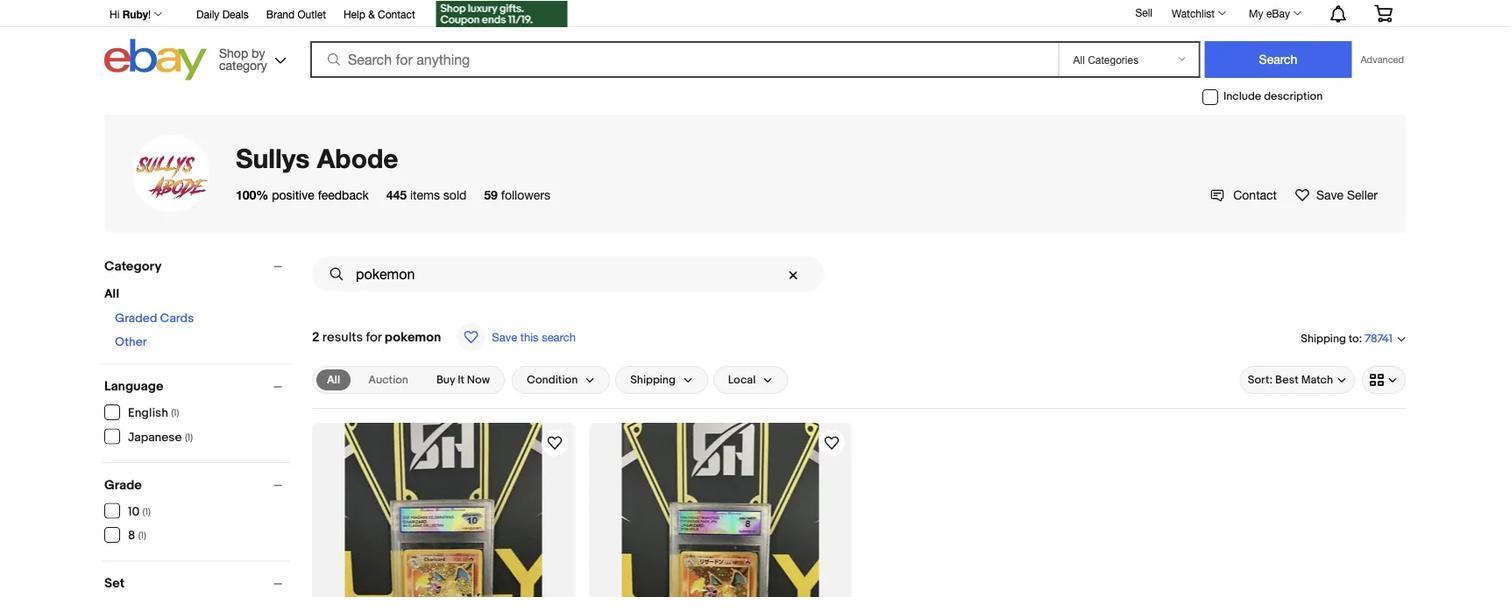 Task type: vqa. For each thing, say whether or not it's contained in the screenshot.
ALL for All
yes



Task type: locate. For each thing, give the bounding box(es) containing it.
0 vertical spatial contact
[[378, 8, 415, 20]]

(1) right 'japanese' at the bottom of the page
[[185, 432, 193, 444]]

contact right &
[[378, 8, 415, 20]]

save seller button
[[1295, 186, 1378, 204]]

59 followers
[[484, 188, 550, 202]]

hi ruby !
[[110, 8, 151, 20]]

shop by category banner
[[100, 0, 1406, 85]]

condition button
[[512, 366, 610, 394]]

watch dsg 10 gem mint charizard celebrations classic collection pokemon card 4/102 image
[[544, 433, 565, 454]]

save for save this search
[[492, 330, 517, 344]]

all for all
[[327, 373, 340, 387]]

brand outlet
[[266, 8, 326, 20]]

contact left save seller button
[[1233, 188, 1277, 202]]

1 vertical spatial all
[[327, 373, 340, 387]]

none submit inside shop by category banner
[[1205, 41, 1352, 78]]

contact link
[[1211, 188, 1277, 202]]

contact
[[378, 8, 415, 20], [1233, 188, 1277, 202]]

best
[[1275, 374, 1299, 387]]

results
[[322, 330, 363, 345]]

all for all graded cards other
[[104, 287, 119, 302]]

Search for anything text field
[[313, 43, 1055, 76]]

0 vertical spatial shipping
[[1301, 332, 1346, 346]]

shop by category
[[219, 46, 267, 72]]

sold
[[443, 188, 467, 202]]

ruby
[[122, 8, 148, 20]]

1 horizontal spatial contact
[[1233, 188, 1277, 202]]

all inside all graded cards other
[[104, 287, 119, 302]]

get the coupon image
[[436, 1, 568, 27]]

78741
[[1365, 333, 1393, 346]]

ebay
[[1266, 7, 1290, 19]]

save this search
[[492, 330, 576, 344]]

shipping inside shipping dropdown button
[[630, 374, 676, 387]]

abode
[[317, 142, 398, 174]]

(1) right english
[[171, 408, 179, 419]]

psa 8 nm-mt charizard japanese base set holo rare pokemon card 6 ab1 image
[[622, 423, 819, 598]]

by
[[252, 46, 265, 60]]

save
[[1316, 188, 1344, 202], [492, 330, 517, 344]]

buy it now
[[436, 374, 490, 387]]

None submit
[[1205, 41, 1352, 78]]

save left the seller
[[1316, 188, 1344, 202]]

(1) inside japanese (1)
[[185, 432, 193, 444]]

include
[[1224, 90, 1262, 104]]

0 horizontal spatial contact
[[378, 8, 415, 20]]

english
[[128, 406, 168, 421]]

1 vertical spatial shipping
[[630, 374, 676, 387]]

cards
[[160, 312, 194, 326]]

advanced
[[1361, 54, 1404, 65]]

help
[[344, 8, 365, 20]]

!
[[148, 8, 151, 20]]

all
[[104, 287, 119, 302], [327, 373, 340, 387]]

english (1)
[[128, 406, 179, 421]]

save inside main content
[[492, 330, 517, 344]]

main content
[[305, 250, 1413, 598]]

0 vertical spatial save
[[1316, 188, 1344, 202]]

sort: best match button
[[1240, 366, 1355, 394]]

all inside all link
[[327, 373, 340, 387]]

all up graded
[[104, 287, 119, 302]]

grade
[[104, 478, 142, 493]]

watch psa 8 nm-mt charizard japanese base set holo rare pokemon card 6 ab1 image
[[821, 433, 842, 454]]

0 vertical spatial all
[[104, 287, 119, 302]]

shipping for shipping to : 78741
[[1301, 332, 1346, 346]]

feedback
[[318, 188, 369, 202]]

shipping to : 78741
[[1301, 332, 1393, 346]]

10
[[128, 505, 140, 520]]

(1) for 10
[[143, 507, 151, 518]]

help & contact
[[344, 8, 415, 20]]

1 horizontal spatial all
[[327, 373, 340, 387]]

brand
[[266, 8, 295, 20]]

save left this
[[492, 330, 517, 344]]

0 horizontal spatial all
[[104, 287, 119, 302]]

dsg 10 gem mint charizard celebrations classic collection pokemon card 4/102 image
[[345, 423, 542, 598]]

local button
[[713, 366, 788, 394]]

buy
[[436, 374, 455, 387]]

1 vertical spatial save
[[492, 330, 517, 344]]

save this search button
[[452, 323, 581, 352]]

condition
[[527, 374, 578, 387]]

shipping
[[1301, 332, 1346, 346], [630, 374, 676, 387]]

other
[[115, 335, 147, 350]]

contact inside contact link
[[1233, 188, 1277, 202]]

0 horizontal spatial shipping
[[630, 374, 676, 387]]

(1) right 8
[[138, 531, 146, 542]]

your shopping cart image
[[1373, 5, 1394, 22]]

(1) right 10
[[143, 507, 151, 518]]

shipping button
[[615, 366, 708, 394]]

8
[[128, 529, 135, 544]]

to
[[1349, 332, 1359, 346]]

set
[[104, 576, 125, 592]]

445 items sold
[[386, 188, 467, 202]]

search
[[542, 330, 576, 344]]

sort: best match
[[1248, 374, 1333, 387]]

(1) for english
[[171, 408, 179, 419]]

shipping inside shipping to : 78741
[[1301, 332, 1346, 346]]

(1) inside 10 (1)
[[143, 507, 151, 518]]

1 horizontal spatial shipping
[[1301, 332, 1346, 346]]

1 horizontal spatial save
[[1316, 188, 1344, 202]]

sell
[[1135, 6, 1153, 19]]

(1) inside the english (1)
[[171, 408, 179, 419]]

watchlist link
[[1162, 3, 1234, 24]]

my ebay link
[[1239, 3, 1309, 24]]

japanese
[[128, 430, 182, 445]]

(1)
[[171, 408, 179, 419], [185, 432, 193, 444], [143, 507, 151, 518], [138, 531, 146, 542]]

(1) inside 8 (1)
[[138, 531, 146, 542]]

listing options selector. gallery view selected. image
[[1370, 373, 1398, 387]]

59
[[484, 188, 498, 202]]

include description
[[1224, 90, 1323, 104]]

1 vertical spatial contact
[[1233, 188, 1277, 202]]

0 horizontal spatial save
[[492, 330, 517, 344]]

graded
[[115, 312, 157, 326]]

all down results
[[327, 373, 340, 387]]

language button
[[104, 379, 290, 395]]

daily deals
[[196, 8, 249, 20]]

Search all 12 items field
[[312, 257, 824, 292]]

positive
[[272, 188, 314, 202]]



Task type: describe. For each thing, give the bounding box(es) containing it.
sullys abode link
[[236, 142, 398, 174]]

shop
[[219, 46, 248, 60]]

shipping for shipping
[[630, 374, 676, 387]]

account navigation
[[100, 0, 1406, 29]]

for
[[366, 330, 382, 345]]

shop by category button
[[211, 39, 290, 77]]

buy it now link
[[426, 370, 500, 391]]

contact inside help & contact link
[[378, 8, 415, 20]]

it
[[458, 374, 464, 387]]

followers
[[501, 188, 550, 202]]

&
[[368, 8, 375, 20]]

(1) for 8
[[138, 531, 146, 542]]

pokemon
[[385, 330, 441, 345]]

sell link
[[1128, 6, 1160, 19]]

watchlist
[[1172, 7, 1215, 19]]

auction
[[368, 374, 408, 387]]

100% positive feedback
[[236, 188, 369, 202]]

445
[[386, 188, 407, 202]]

seller
[[1347, 188, 1378, 202]]

other link
[[115, 335, 147, 350]]

save for save seller
[[1316, 188, 1344, 202]]

2
[[312, 330, 319, 345]]

items
[[410, 188, 440, 202]]

description
[[1264, 90, 1323, 104]]

now
[[467, 374, 490, 387]]

:
[[1359, 332, 1362, 346]]

save seller
[[1316, 188, 1378, 202]]

category
[[219, 58, 267, 72]]

category
[[104, 259, 162, 274]]

japanese (1)
[[128, 430, 193, 445]]

outlet
[[298, 8, 326, 20]]

daily
[[196, 8, 219, 20]]

8 (1)
[[128, 529, 146, 544]]

set button
[[104, 576, 290, 592]]

language
[[104, 379, 163, 395]]

graded cards link
[[115, 312, 194, 326]]

help & contact link
[[344, 5, 415, 25]]

advanced link
[[1352, 42, 1404, 77]]

(1) for japanese
[[185, 432, 193, 444]]

this
[[520, 330, 539, 344]]

all link
[[316, 370, 351, 391]]

category button
[[104, 259, 290, 274]]

daily deals link
[[196, 5, 249, 25]]

local
[[728, 374, 756, 387]]

All selected text field
[[327, 373, 340, 388]]

my
[[1249, 7, 1264, 19]]

all graded cards other
[[104, 287, 194, 350]]

sort:
[[1248, 374, 1273, 387]]

2 results for pokemon
[[312, 330, 441, 345]]

deals
[[222, 8, 249, 20]]

100%
[[236, 188, 269, 202]]

grade button
[[104, 478, 290, 493]]

brand outlet link
[[266, 5, 326, 25]]

my ebay
[[1249, 7, 1290, 19]]

sullys abode image
[[132, 135, 209, 212]]

main content containing 2
[[305, 250, 1413, 598]]

match
[[1301, 374, 1333, 387]]

hi
[[110, 8, 119, 20]]

auction link
[[358, 370, 419, 391]]

sullys
[[236, 142, 310, 174]]

sullys abode
[[236, 142, 398, 174]]



